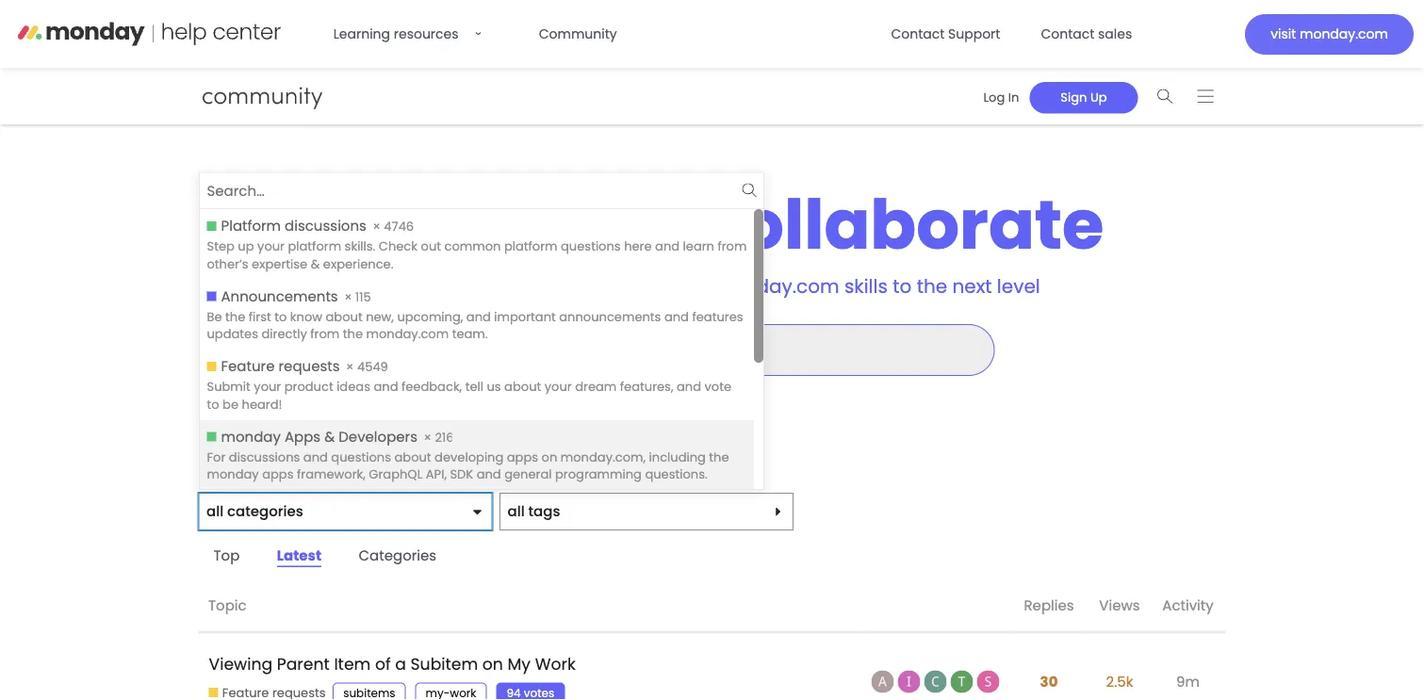 Task type: vqa. For each thing, say whether or not it's contained in the screenshot.
Contact Support link
yes



Task type: describe. For each thing, give the bounding box(es) containing it.
top link
[[198, 541, 255, 570]]

parent
[[277, 653, 330, 675]]

views button
[[1084, 581, 1155, 632]]

log in
[[984, 89, 1019, 106]]

take
[[620, 273, 661, 300]]

Search text field
[[430, 325, 994, 375]]

learning resources
[[333, 25, 459, 43]]

latest
[[277, 545, 321, 566]]

support
[[948, 25, 1000, 43]]

contact for contact support
[[891, 25, 945, 43]]

top
[[213, 545, 240, 566]]

tags
[[528, 501, 560, 522]]

skills
[[844, 273, 888, 300]]

collaborate
[[700, 178, 1104, 272]]

activity button
[[1155, 581, 1226, 632]]

community
[[464, 273, 572, 300]]

1 horizontal spatial monday.com
[[1300, 25, 1388, 43]]

sales
[[1098, 25, 1132, 43]]

our
[[428, 273, 459, 300]]

community link
[[528, 15, 628, 53]]

in
[[1008, 89, 1019, 106]]

charles karpiuk - frequent poster image
[[924, 671, 947, 693]]

subitem
[[410, 653, 478, 675]]

connect
[[320, 178, 617, 272]]

Search… search field
[[207, 176, 739, 205]]

contact support link
[[880, 15, 1012, 53]]

log in button
[[973, 82, 1030, 113]]

sign up button
[[1030, 82, 1138, 113]]

latest link
[[262, 541, 337, 570]]

work
[[535, 653, 576, 675]]

search image
[[742, 183, 756, 198]]

categories
[[359, 545, 437, 566]]

log
[[984, 89, 1005, 106]]

navigation containing log in
[[967, 76, 1226, 116]]

1 radio item from the top
[[200, 209, 754, 279]]

categories link
[[344, 541, 452, 570]]

learning
[[333, 25, 390, 43]]

replies
[[1024, 596, 1074, 616]]

2 radio item from the top
[[200, 279, 754, 350]]

9m link
[[1172, 657, 1205, 700]]

item
[[334, 653, 371, 675]]

resources
[[394, 25, 459, 43]]

4 radio item from the top
[[200, 420, 754, 490]]

monday.com inside connect & collaborate join our community and take your monday.com skills to the next level
[[713, 273, 839, 300]]



Task type: locate. For each thing, give the bounding box(es) containing it.
2 contact from the left
[[1041, 25, 1095, 43]]

learning resources link
[[322, 15, 510, 53]]

next
[[952, 273, 992, 300]]

community
[[539, 25, 617, 43]]

topic
[[208, 596, 247, 616]]

monday.com
[[1300, 25, 1388, 43], [713, 273, 839, 300]]

visit monday.com
[[1271, 25, 1388, 43]]

viewing
[[209, 653, 273, 675]]

all up top
[[206, 501, 223, 522]]

contact left the sales on the right of page
[[1041, 25, 1095, 43]]

on
[[482, 653, 503, 675]]

viewing parent item of a subitem on my work link
[[209, 639, 576, 689]]

to
[[893, 273, 912, 300]]

navigation
[[967, 76, 1226, 116]]

1 vertical spatial monday.com
[[713, 273, 839, 300]]

30
[[1040, 672, 1058, 692]]

activity
[[1162, 596, 1214, 616]]

all left the tags
[[508, 501, 525, 522]]

0 horizontal spatial monday.com
[[713, 273, 839, 300]]

connect & collaborate join our community and take your monday.com skills to the next level
[[320, 178, 1104, 300]]

search image
[[1157, 89, 1173, 103]]

posters element
[[867, 581, 1014, 632]]

categories
[[227, 501, 303, 522]]

contact sales
[[1041, 25, 1132, 43]]

sign up
[[1061, 89, 1107, 106]]

adam krukemyer - original poster image
[[871, 671, 894, 693]]

the
[[917, 273, 947, 300]]

and
[[577, 273, 615, 300]]

monday.com logo image
[[17, 15, 281, 53]]

2 all from the left
[[508, 501, 525, 522]]

join
[[384, 273, 423, 300]]

9m
[[1176, 672, 1200, 692]]

level
[[997, 273, 1040, 300]]

tags list
[[333, 683, 574, 700]]

a
[[395, 653, 406, 675]]

0 vertical spatial monday.com
[[1300, 25, 1388, 43]]

visit monday.com link
[[1245, 14, 1414, 55]]

contact for contact sales
[[1041, 25, 1095, 43]]

all for all categories
[[206, 501, 223, 522]]

iandee - frequent poster image
[[898, 671, 920, 693]]

visit
[[1271, 25, 1296, 43]]

1 horizontal spatial contact
[[1041, 25, 1095, 43]]

contact inside "link"
[[1041, 25, 1095, 43]]

monday community forum image
[[57, 83, 359, 109]]

contact support
[[891, 25, 1000, 43]]

contact
[[891, 25, 945, 43], [1041, 25, 1095, 43]]

monday.com right visit
[[1300, 25, 1388, 43]]

sonya senkowsky - most recent poster image
[[977, 671, 1000, 693]]

monday.com right your
[[713, 273, 839, 300]]

sign
[[1061, 89, 1087, 106]]

1 all from the left
[[206, 501, 223, 522]]

radio item
[[200, 209, 754, 279], [200, 279, 754, 350], [200, 350, 754, 420], [200, 420, 754, 490]]

1 contact from the left
[[891, 25, 945, 43]]

all for all tags
[[508, 501, 525, 522]]

all categories
[[206, 501, 303, 522]]

3 radio item from the top
[[200, 350, 754, 420]]

1 horizontal spatial all
[[508, 501, 525, 522]]

all
[[206, 501, 223, 522], [508, 501, 525, 522]]

30 button
[[1035, 661, 1063, 700]]

contact sales link
[[1030, 15, 1144, 53]]

your
[[666, 273, 708, 300]]

0 horizontal spatial contact
[[891, 25, 945, 43]]

views
[[1099, 596, 1140, 616]]

menu image
[[1198, 89, 1214, 103]]

menu
[[200, 209, 763, 490]]

open advanced search image
[[439, 332, 473, 366]]

of
[[375, 653, 391, 675]]

contact left support
[[891, 25, 945, 43]]

all tags
[[508, 501, 560, 522]]

my
[[508, 653, 531, 675]]

up
[[1090, 89, 1107, 106]]

taylor tedesco - frequent poster image
[[951, 671, 973, 693]]

0 horizontal spatial all
[[206, 501, 223, 522]]

2.5k
[[1106, 672, 1133, 692]]

viewing parent item of a subitem on my work
[[209, 653, 576, 675]]

replies button
[[1014, 581, 1084, 632]]

&
[[631, 178, 686, 272]]



